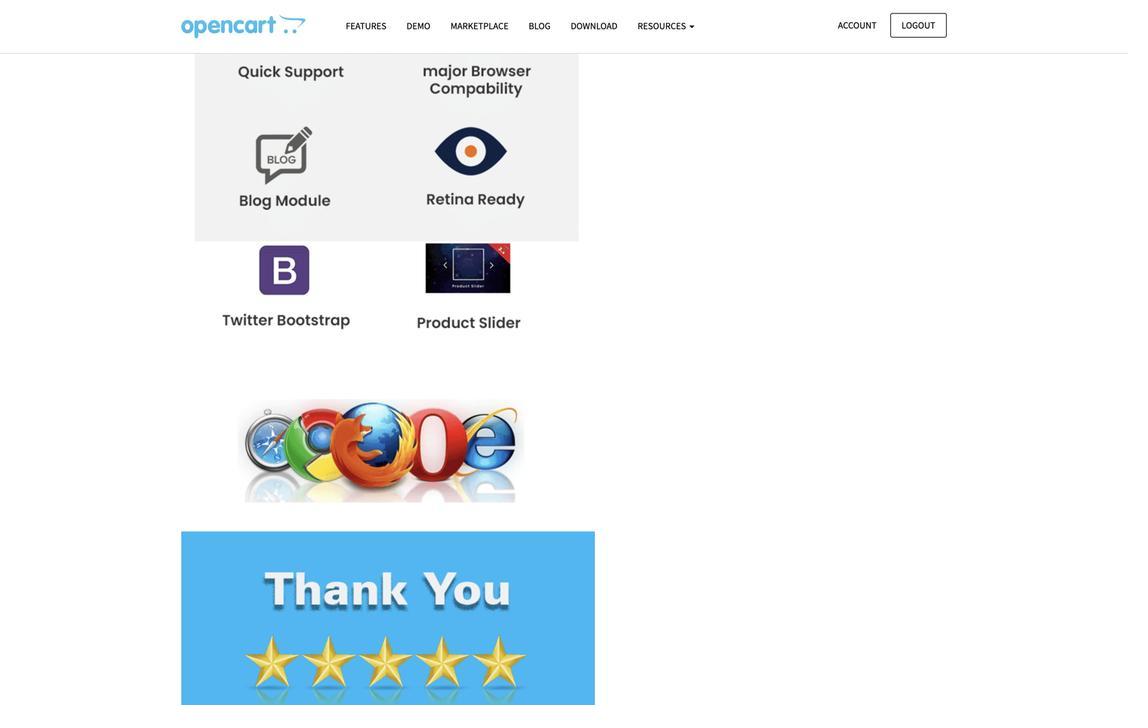 Task type: vqa. For each thing, say whether or not it's contained in the screenshot.
Marketing image
no



Task type: describe. For each thing, give the bounding box(es) containing it.
resources link
[[628, 14, 705, 38]]

demo link
[[397, 14, 441, 38]]

blog
[[529, 20, 551, 32]]

logout link
[[891, 13, 947, 38]]

download
[[571, 20, 618, 32]]

features
[[346, 20, 387, 32]]

demo
[[407, 20, 431, 32]]

account
[[838, 19, 877, 31]]

marketplace
[[451, 20, 509, 32]]



Task type: locate. For each thing, give the bounding box(es) containing it.
logout
[[902, 19, 936, 31]]

resources
[[638, 20, 688, 32]]

download link
[[561, 14, 628, 38]]

account link
[[827, 13, 888, 38]]

opencart - winehub opencart responsive theme (bar, restaurant, club) image
[[181, 14, 306, 38]]

marketplace link
[[441, 14, 519, 38]]

blog link
[[519, 14, 561, 38]]

features link
[[336, 14, 397, 38]]



